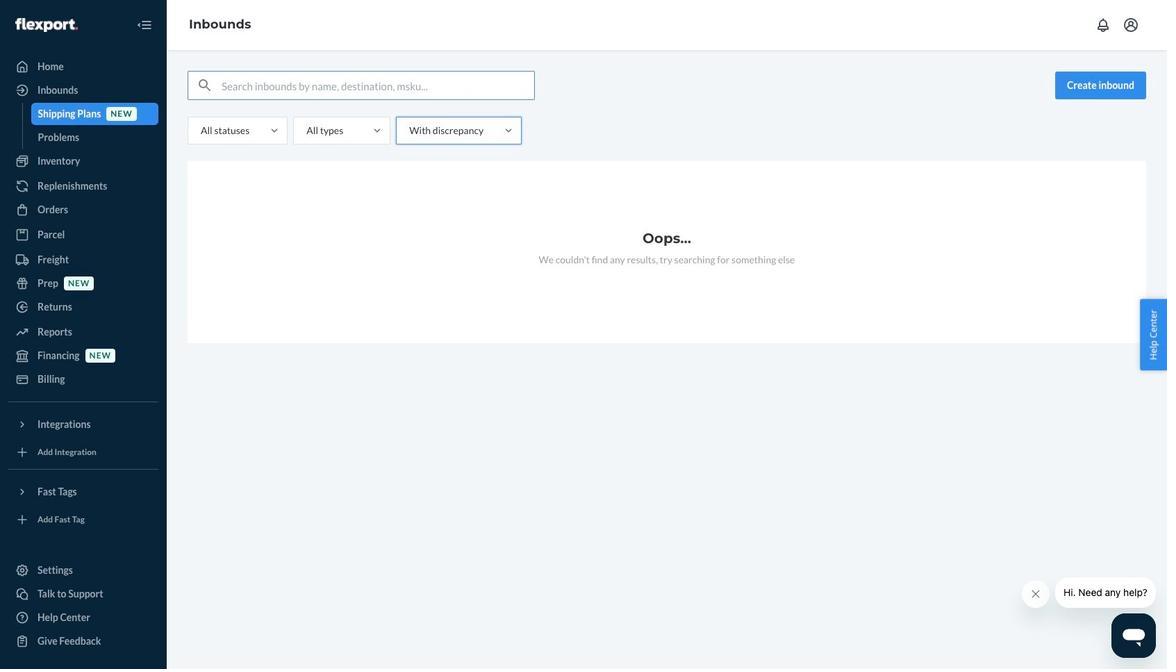 Task type: locate. For each thing, give the bounding box(es) containing it.
Search inbounds by name, destination, msku... text field
[[222, 72, 535, 99]]

flexport logo image
[[15, 18, 78, 32]]



Task type: describe. For each thing, give the bounding box(es) containing it.
open account menu image
[[1123, 17, 1140, 33]]

open notifications image
[[1096, 17, 1112, 33]]

close navigation image
[[136, 17, 153, 33]]



Task type: vqa. For each thing, say whether or not it's contained in the screenshot.
Close Navigation icon
yes



